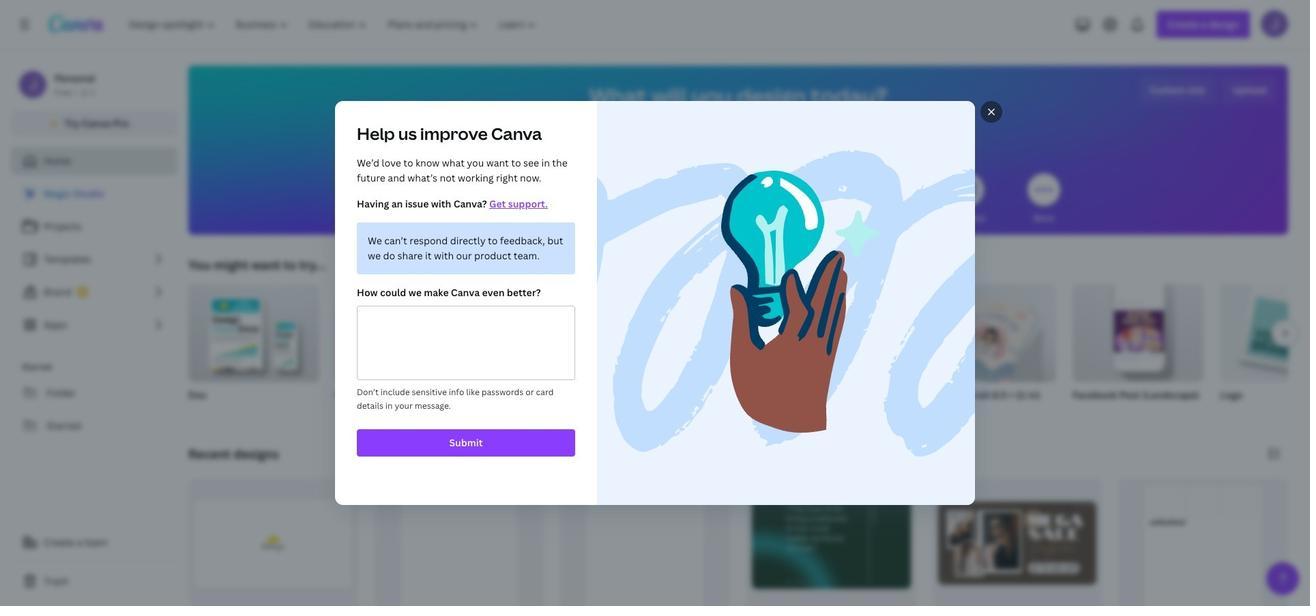Task type: vqa. For each thing, say whether or not it's contained in the screenshot.
group
yes



Task type: locate. For each thing, give the bounding box(es) containing it.
top level navigation element
[[120, 11, 548, 38]]

group
[[188, 284, 319, 419], [336, 284, 467, 419], [483, 284, 614, 419], [631, 284, 762, 419], [778, 284, 909, 419], [926, 284, 1057, 419], [1073, 284, 1204, 419], [1221, 284, 1311, 419]]

2 group from the left
[[336, 284, 467, 419]]

list
[[11, 180, 177, 339]]

7 group from the left
[[1073, 284, 1204, 419]]

None search field
[[534, 127, 943, 154]]

None text field
[[358, 307, 575, 380]]



Task type: describe. For each thing, give the bounding box(es) containing it.
6 group from the left
[[926, 284, 1057, 419]]

8 group from the left
[[1221, 284, 1311, 419]]

1 group from the left
[[188, 284, 319, 419]]

3 group from the left
[[483, 284, 614, 419]]

4 group from the left
[[631, 284, 762, 419]]

5 group from the left
[[778, 284, 909, 419]]



